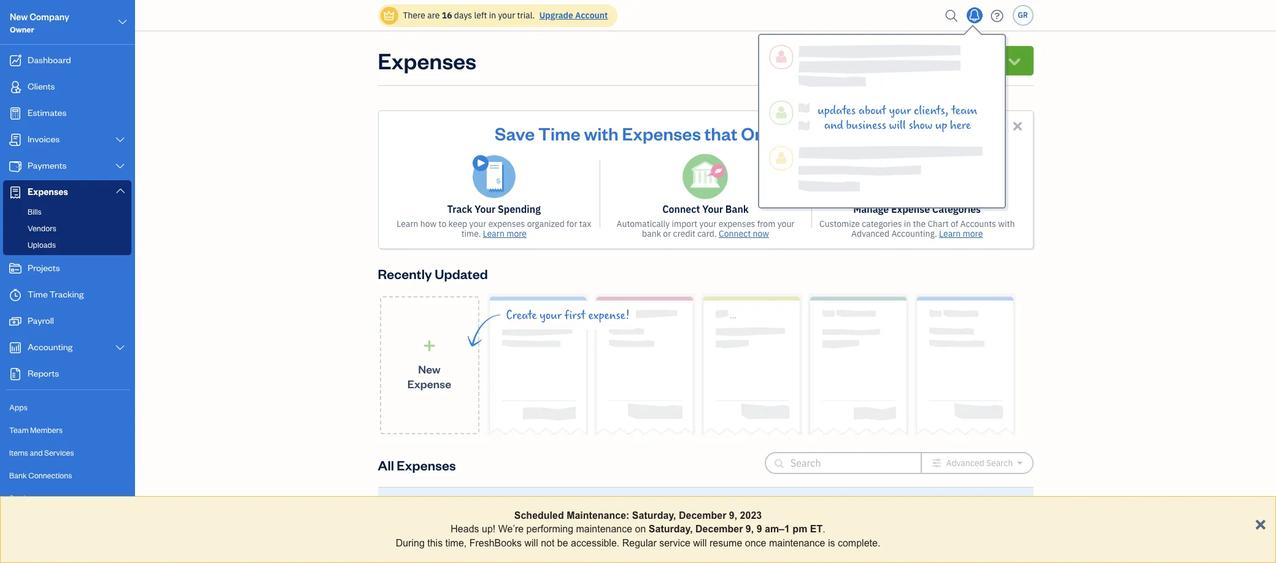Task type: vqa. For each thing, say whether or not it's contained in the screenshot.
Manage
yes



Task type: describe. For each thing, give the bounding box(es) containing it.
× button
[[1255, 512, 1267, 535]]

to inside learn how to keep your expenses organized for tax time.
[[439, 219, 446, 230]]

invoice image
[[8, 134, 23, 146]]

16
[[442, 10, 452, 21]]

connect your bank image
[[682, 153, 729, 200]]

days
[[454, 10, 472, 21]]

projects link
[[3, 257, 131, 282]]

not
[[541, 538, 555, 549]]

payroll link
[[3, 309, 131, 335]]

1 vertical spatial bank
[[612, 499, 634, 511]]

expenses inside automatically import your expenses from your bank or credit card.
[[719, 219, 755, 230]]

recently
[[378, 265, 432, 282]]

your inside updates about your clients, team and business will show up here
[[889, 104, 911, 118]]

0 vertical spatial december
[[679, 511, 727, 521]]

updates about your clients, team and business will show up here
[[818, 104, 978, 133]]

vendors
[[28, 223, 56, 233]]

track your spending
[[447, 203, 541, 215]]

here
[[950, 118, 971, 133]]

and inside updates about your clients, team and business will show up here
[[824, 118, 843, 133]]

automatically
[[617, 219, 670, 230]]

Search text field
[[791, 454, 901, 473]]

report image
[[8, 368, 23, 381]]

bills link
[[6, 204, 129, 219]]

service
[[659, 538, 691, 549]]

learn more for spending
[[483, 228, 527, 239]]

connect your bank to import expenses and get a head start on tax time.
[[552, 499, 865, 511]]

gr
[[1018, 10, 1028, 20]]

left
[[474, 10, 487, 21]]

save time with expenses that organize themselves
[[495, 122, 917, 145]]

more for spending
[[507, 228, 527, 239]]

are
[[427, 10, 440, 21]]

new expense link
[[380, 297, 479, 435]]

of
[[951, 219, 959, 230]]

expenses left that
[[622, 122, 701, 145]]

will inside updates about your clients, team and business will show up here
[[889, 118, 906, 133]]

vendors link
[[6, 221, 129, 236]]

organize
[[741, 122, 814, 145]]

tax inside learn how to keep your expenses organized for tax time.
[[579, 219, 591, 230]]

regular
[[622, 538, 657, 549]]

there are 16 days left in your trial. upgrade account
[[403, 10, 608, 21]]

manage
[[854, 203, 889, 215]]

tracking
[[50, 289, 84, 300]]

scheduled maintenance: saturday, december 9, 2023 heads up! we're performing maintenance on saturday, december 9, 9 am–1 pm et . during this time, freshbooks will not be accessible. regular service will resume once maintenance is complete.
[[396, 511, 881, 549]]

team
[[952, 104, 978, 118]]

connect for connect your bank
[[663, 203, 700, 215]]

account
[[575, 10, 608, 21]]

invoices link
[[3, 128, 131, 153]]

1 horizontal spatial time.
[[842, 499, 865, 511]]

on for maintenance
[[635, 525, 646, 535]]

advanced
[[852, 228, 890, 239]]

head
[[766, 499, 788, 511]]

bank connections
[[9, 471, 72, 481]]

updated
[[435, 265, 488, 282]]

accounting link
[[3, 336, 131, 361]]

time. inside learn how to keep your expenses organized for tax time.
[[461, 228, 481, 239]]

bank inside main element
[[9, 471, 27, 481]]

new company owner
[[10, 11, 69, 34]]

project image
[[8, 263, 23, 275]]

upgrade
[[539, 10, 573, 21]]

main element
[[0, 0, 166, 564]]

chevron large down image for invoices
[[115, 135, 126, 145]]

your for track
[[475, 203, 496, 215]]

connect your bank button
[[552, 498, 634, 513]]

.
[[823, 525, 826, 535]]

your for connect
[[702, 203, 723, 215]]

business
[[846, 118, 886, 133]]

et
[[810, 525, 823, 535]]

expenses link
[[3, 180, 131, 204]]

0 vertical spatial maintenance
[[576, 525, 632, 535]]

upgrade account link
[[537, 10, 608, 21]]

how
[[420, 219, 437, 230]]

services
[[44, 448, 74, 458]]

connect your bank
[[663, 203, 749, 215]]

expenses inside main element
[[28, 186, 68, 198]]

in inside customize categories in the chart of accounts with advanced accounting.
[[904, 219, 911, 230]]

clients
[[28, 80, 55, 92]]

expense image
[[8, 187, 23, 199]]

apps link
[[3, 397, 131, 419]]

chevron large down image for payments
[[115, 161, 126, 171]]

owner
[[10, 25, 34, 34]]

accounts
[[961, 219, 996, 230]]

payroll
[[28, 315, 54, 327]]

resume
[[710, 538, 742, 549]]

first
[[565, 309, 586, 323]]

chevrondown image
[[1006, 52, 1023, 69]]

0 vertical spatial in
[[489, 10, 496, 21]]

bank connections link
[[3, 465, 131, 487]]

1 horizontal spatial time
[[538, 122, 581, 145]]

time tracking link
[[3, 283, 131, 308]]

estimates link
[[3, 101, 131, 126]]

connect now
[[719, 228, 769, 239]]

settings
[[9, 494, 37, 503]]

9
[[757, 525, 762, 535]]

bank inside automatically import your expenses from your bank or credit card.
[[642, 228, 661, 239]]

or
[[663, 228, 671, 239]]

team members
[[9, 425, 63, 435]]

learn for track your spending
[[483, 228, 505, 239]]

0 vertical spatial close image
[[1011, 119, 1025, 133]]

track
[[447, 203, 472, 215]]

themselves
[[818, 122, 917, 145]]

heads
[[451, 525, 479, 535]]

am–1
[[765, 525, 790, 535]]

1 horizontal spatial and
[[723, 499, 740, 511]]

invoices
[[28, 133, 60, 145]]

learn inside learn how to keep your expenses organized for tax time.
[[397, 219, 418, 230]]

your inside learn how to keep your expenses organized for tax time.
[[469, 219, 486, 230]]

now
[[753, 228, 769, 239]]

items and services
[[9, 448, 74, 458]]

your left first
[[540, 309, 562, 323]]

accounting.
[[892, 228, 937, 239]]

categories
[[932, 203, 981, 215]]

for
[[567, 219, 577, 230]]

about
[[859, 104, 886, 118]]

0 vertical spatial saturday,
[[632, 511, 676, 521]]

expense!
[[588, 309, 630, 323]]

track your spending image
[[473, 155, 516, 198]]

keep
[[449, 219, 467, 230]]

search image
[[942, 6, 962, 25]]



Task type: locate. For each thing, give the bounding box(es) containing it.
team members link
[[3, 420, 131, 441]]

time. down track
[[461, 228, 481, 239]]

1 horizontal spatial on
[[813, 499, 824, 511]]

client image
[[8, 81, 23, 93]]

× dialog
[[0, 497, 1276, 564]]

chevron large down image for expenses
[[115, 186, 126, 196]]

0 horizontal spatial learn more
[[483, 228, 527, 239]]

to right how
[[439, 219, 446, 230]]

bank down items in the left of the page
[[9, 471, 27, 481]]

0 vertical spatial with
[[584, 122, 619, 145]]

1 horizontal spatial to
[[636, 499, 645, 511]]

on for start
[[813, 499, 824, 511]]

bank up regular
[[612, 499, 634, 511]]

1 horizontal spatial in
[[904, 219, 911, 230]]

0 horizontal spatial to
[[439, 219, 446, 230]]

import up the service at the right of page
[[647, 499, 677, 511]]

0 horizontal spatial time.
[[461, 228, 481, 239]]

0 horizontal spatial time
[[28, 289, 48, 300]]

and inside main element
[[30, 448, 43, 458]]

your left trial.
[[498, 10, 515, 21]]

expenses for organized
[[488, 219, 525, 230]]

money image
[[8, 316, 23, 328]]

0 vertical spatial import
[[672, 219, 698, 230]]

your
[[498, 10, 515, 21], [889, 104, 911, 118], [469, 219, 486, 230], [700, 219, 717, 230], [778, 219, 795, 230], [540, 309, 562, 323], [590, 499, 610, 511]]

expenses up the service at the right of page
[[679, 499, 721, 511]]

we're
[[498, 525, 524, 535]]

this
[[427, 538, 443, 549]]

on inside scheduled maintenance: saturday, december 9, 2023 heads up! we're performing maintenance on saturday, december 9, 9 am–1 pm et . during this time, freshbooks will not be accessible. regular service will resume once maintenance is complete.
[[635, 525, 646, 535]]

bills
[[28, 207, 41, 217]]

customize categories in the chart of accounts with advanced accounting.
[[820, 219, 1015, 239]]

1 your from the left
[[475, 203, 496, 215]]

automatically import your expenses from your bank or credit card.
[[617, 219, 795, 239]]

tax right start
[[826, 499, 840, 511]]

new up owner
[[10, 11, 28, 23]]

9,
[[729, 511, 737, 521], [746, 525, 754, 535]]

tax
[[579, 219, 591, 230], [826, 499, 840, 511]]

bank up connect now
[[726, 203, 749, 215]]

1 vertical spatial to
[[636, 499, 645, 511]]

0 horizontal spatial connect
[[552, 499, 588, 511]]

2 vertical spatial and
[[723, 499, 740, 511]]

0 vertical spatial connect
[[663, 203, 700, 215]]

more for categories
[[963, 228, 983, 239]]

expenses down "spending"
[[488, 219, 525, 230]]

that
[[705, 122, 738, 145]]

0 horizontal spatial will
[[525, 538, 538, 549]]

to up regular
[[636, 499, 645, 511]]

customize
[[820, 219, 860, 230]]

0 vertical spatial expense
[[891, 203, 930, 215]]

0 horizontal spatial and
[[30, 448, 43, 458]]

1 vertical spatial time
[[28, 289, 48, 300]]

chevron large down image inside expenses link
[[115, 186, 126, 196]]

to
[[439, 219, 446, 230], [636, 499, 645, 511]]

1 vertical spatial connect
[[719, 228, 751, 239]]

new for new expense
[[418, 362, 441, 376]]

0 vertical spatial new
[[10, 11, 28, 23]]

0 vertical spatial 9,
[[729, 511, 737, 521]]

will right the service at the right of page
[[693, 538, 707, 549]]

the
[[913, 219, 926, 230]]

connect up the credit
[[663, 203, 700, 215]]

gr button
[[1013, 5, 1034, 26]]

new for new company owner
[[10, 11, 28, 23]]

1 vertical spatial time.
[[842, 499, 865, 511]]

0 vertical spatial on
[[813, 499, 824, 511]]

clients link
[[3, 75, 131, 100]]

1 horizontal spatial with
[[998, 219, 1015, 230]]

expenses up bills
[[28, 186, 68, 198]]

trial.
[[517, 10, 535, 21]]

0 vertical spatial bank
[[726, 203, 749, 215]]

expense for manage
[[891, 203, 930, 215]]

0 vertical spatial chevron large down image
[[117, 15, 128, 29]]

2 horizontal spatial learn
[[939, 228, 961, 239]]

1 horizontal spatial learn more
[[939, 228, 983, 239]]

create your first expense!
[[506, 309, 630, 323]]

learn down categories
[[939, 228, 961, 239]]

expenses inside learn how to keep your expenses organized for tax time.
[[488, 219, 525, 230]]

maintenance:
[[567, 511, 630, 521]]

0 vertical spatial to
[[439, 219, 446, 230]]

reports link
[[3, 362, 131, 387]]

will left "show" at the top of page
[[889, 118, 906, 133]]

0 horizontal spatial with
[[584, 122, 619, 145]]

0 horizontal spatial bank
[[9, 471, 27, 481]]

and down updates in the right of the page
[[824, 118, 843, 133]]

be
[[557, 538, 568, 549]]

2 horizontal spatial connect
[[719, 228, 751, 239]]

learn for manage expense categories
[[939, 228, 961, 239]]

time.
[[461, 228, 481, 239], [842, 499, 865, 511]]

and right items in the left of the page
[[30, 448, 43, 458]]

is
[[828, 538, 835, 549]]

0 vertical spatial tax
[[579, 219, 591, 230]]

chevron large down image down the estimates "link"
[[115, 135, 126, 145]]

payments
[[28, 160, 67, 171]]

your up accessible.
[[590, 499, 610, 511]]

expenses
[[488, 219, 525, 230], [719, 219, 755, 230], [679, 499, 721, 511]]

0 horizontal spatial 9,
[[729, 511, 737, 521]]

all
[[378, 456, 394, 474]]

0 horizontal spatial more
[[507, 228, 527, 239]]

expense for new
[[408, 377, 451, 391]]

more right of
[[963, 228, 983, 239]]

new expense
[[408, 362, 451, 391]]

maintenance down the maintenance:
[[576, 525, 632, 535]]

accessible.
[[571, 538, 620, 549]]

in left the
[[904, 219, 911, 230]]

0 vertical spatial and
[[824, 118, 843, 133]]

will left not
[[525, 538, 538, 549]]

chart image
[[8, 342, 23, 354]]

1 horizontal spatial maintenance
[[769, 538, 825, 549]]

time,
[[445, 538, 467, 549]]

crown image
[[383, 9, 396, 22]]

learn more down track your spending
[[483, 228, 527, 239]]

9, left 9
[[746, 525, 754, 535]]

1 horizontal spatial will
[[693, 538, 707, 549]]

0 vertical spatial time
[[538, 122, 581, 145]]

accounting
[[28, 341, 73, 353]]

0 horizontal spatial maintenance
[[576, 525, 632, 535]]

1 vertical spatial and
[[30, 448, 43, 458]]

1 horizontal spatial expense
[[891, 203, 930, 215]]

chevron large down image inside accounting link
[[115, 343, 126, 353]]

2 learn more from the left
[[939, 228, 983, 239]]

new inside new expense
[[418, 362, 441, 376]]

manage expense categories image
[[898, 155, 937, 195]]

1 horizontal spatial bank
[[642, 228, 661, 239]]

members
[[30, 425, 63, 435]]

1 vertical spatial chevron large down image
[[115, 161, 126, 171]]

expense down the plus "icon" on the left of page
[[408, 377, 451, 391]]

import
[[672, 219, 698, 230], [647, 499, 677, 511]]

1 vertical spatial with
[[998, 219, 1015, 230]]

performing
[[527, 525, 573, 535]]

notifications image
[[965, 3, 984, 28]]

1 horizontal spatial new
[[418, 362, 441, 376]]

on right start
[[813, 499, 824, 511]]

in right left
[[489, 10, 496, 21]]

time. up complete.
[[842, 499, 865, 511]]

your up "show" at the top of page
[[889, 104, 911, 118]]

spending
[[498, 203, 541, 215]]

learn more for categories
[[939, 228, 983, 239]]

tax right for
[[579, 219, 591, 230]]

1 horizontal spatial 9,
[[746, 525, 754, 535]]

1 vertical spatial expense
[[408, 377, 451, 391]]

1 more from the left
[[507, 228, 527, 239]]

0 horizontal spatial in
[[489, 10, 496, 21]]

payment image
[[8, 160, 23, 173]]

projects
[[28, 262, 60, 274]]

0 horizontal spatial new
[[10, 11, 28, 23]]

more down "spending"
[[507, 228, 527, 239]]

1 horizontal spatial more
[[963, 228, 983, 239]]

2 vertical spatial chevron large down image
[[115, 186, 126, 196]]

2 more from the left
[[963, 228, 983, 239]]

with inside customize categories in the chart of accounts with advanced accounting.
[[998, 219, 1015, 230]]

connect for connect now
[[719, 228, 751, 239]]

import inside automatically import your expenses from your bank or credit card.
[[672, 219, 698, 230]]

1 horizontal spatial bank
[[726, 203, 749, 215]]

once
[[745, 538, 766, 549]]

updates
[[818, 104, 856, 118]]

your right from
[[778, 219, 795, 230]]

in
[[489, 10, 496, 21], [904, 219, 911, 230]]

1 vertical spatial tax
[[826, 499, 840, 511]]

1 horizontal spatial tax
[[826, 499, 840, 511]]

chevron large down image
[[115, 135, 126, 145], [115, 161, 126, 171], [115, 186, 126, 196]]

more
[[507, 228, 527, 239], [963, 228, 983, 239]]

close image
[[1011, 119, 1025, 133], [1010, 497, 1021, 509]]

pm
[[793, 525, 808, 535]]

1 vertical spatial in
[[904, 219, 911, 230]]

time tracking
[[28, 289, 84, 300]]

chevron large down image up bills link
[[115, 186, 126, 196]]

items and services link
[[3, 443, 131, 464]]

0 horizontal spatial bank
[[612, 499, 634, 511]]

1 vertical spatial 9,
[[746, 525, 754, 535]]

1 vertical spatial import
[[647, 499, 677, 511]]

your up learn how to keep your expenses organized for tax time.
[[475, 203, 496, 215]]

expense up the
[[891, 203, 930, 215]]

your down connect your bank
[[700, 219, 717, 230]]

maintenance down pm
[[769, 538, 825, 549]]

1 learn more from the left
[[483, 228, 527, 239]]

2 vertical spatial connect
[[552, 499, 588, 511]]

0 vertical spatial time.
[[461, 228, 481, 239]]

learn left how
[[397, 219, 418, 230]]

team
[[9, 425, 29, 435]]

time right timer image
[[28, 289, 48, 300]]

connect up performing
[[552, 499, 588, 511]]

1 vertical spatial maintenance
[[769, 538, 825, 549]]

saturday, up the service at the right of page
[[649, 525, 693, 535]]

0 vertical spatial chevron large down image
[[115, 135, 126, 145]]

expenses
[[378, 46, 477, 75], [622, 122, 701, 145], [28, 186, 68, 198], [397, 456, 456, 474]]

0 horizontal spatial tax
[[579, 219, 591, 230]]

on up regular
[[635, 525, 646, 535]]

connect
[[663, 203, 700, 215], [719, 228, 751, 239], [552, 499, 588, 511]]

manage expense categories
[[854, 203, 981, 215]]

your up automatically import your expenses from your bank or credit card.
[[702, 203, 723, 215]]

0 horizontal spatial learn
[[397, 219, 418, 230]]

1 vertical spatial december
[[696, 525, 743, 535]]

1 vertical spatial chevron large down image
[[115, 343, 126, 353]]

bank
[[726, 203, 749, 215], [9, 471, 27, 481]]

estimate image
[[8, 107, 23, 120]]

learn more down categories
[[939, 228, 983, 239]]

apps
[[9, 403, 27, 413]]

new inside new company owner
[[10, 11, 28, 23]]

0 horizontal spatial expense
[[408, 377, 451, 391]]

expenses down are
[[378, 46, 477, 75]]

time inside main element
[[28, 289, 48, 300]]

9, left '2023'
[[729, 511, 737, 521]]

start
[[790, 499, 811, 511]]

expenses for and
[[679, 499, 721, 511]]

from
[[757, 219, 776, 230]]

connect left "now"
[[719, 228, 751, 239]]

1 chevron large down image from the top
[[115, 135, 126, 145]]

maintenance
[[576, 525, 632, 535], [769, 538, 825, 549]]

0 vertical spatial bank
[[642, 228, 661, 239]]

plus image
[[422, 340, 437, 352]]

up!
[[482, 525, 496, 535]]

2 your from the left
[[702, 203, 723, 215]]

chevron large down image
[[117, 15, 128, 29], [115, 343, 126, 353]]

1 horizontal spatial learn
[[483, 228, 505, 239]]

expenses left from
[[719, 219, 755, 230]]

settings link
[[3, 488, 131, 510]]

saturday, up regular
[[632, 511, 676, 521]]

dashboard link
[[3, 49, 131, 74]]

learn how to keep your expenses organized for tax time.
[[397, 219, 591, 239]]

2 horizontal spatial will
[[889, 118, 906, 133]]

1 vertical spatial new
[[418, 362, 441, 376]]

there
[[403, 10, 425, 21]]

get
[[742, 499, 756, 511]]

1 vertical spatial close image
[[1010, 497, 1021, 509]]

1 horizontal spatial connect
[[663, 203, 700, 215]]

uploads link
[[6, 238, 129, 252]]

chevron large down image up expenses link
[[115, 161, 126, 171]]

new down the plus "icon" on the left of page
[[418, 362, 441, 376]]

1 vertical spatial saturday,
[[649, 525, 693, 535]]

all expenses
[[378, 456, 456, 474]]

go to help image
[[988, 6, 1007, 25]]

expenses right all
[[397, 456, 456, 474]]

uploads
[[28, 240, 56, 250]]

0 horizontal spatial on
[[635, 525, 646, 535]]

payments link
[[3, 154, 131, 179]]

2 horizontal spatial and
[[824, 118, 843, 133]]

a
[[758, 499, 764, 511]]

1 vertical spatial bank
[[9, 471, 27, 481]]

1 vertical spatial on
[[635, 525, 646, 535]]

1 horizontal spatial your
[[702, 203, 723, 215]]

dashboard image
[[8, 55, 23, 67]]

time right save
[[538, 122, 581, 145]]

bank left or
[[642, 228, 661, 239]]

0 horizontal spatial your
[[475, 203, 496, 215]]

3 chevron large down image from the top
[[115, 186, 126, 196]]

learn down track your spending
[[483, 228, 505, 239]]

and left get at right bottom
[[723, 499, 740, 511]]

your right 'keep'
[[469, 219, 486, 230]]

import right or
[[672, 219, 698, 230]]

and
[[824, 118, 843, 133], [30, 448, 43, 458], [723, 499, 740, 511]]

2 chevron large down image from the top
[[115, 161, 126, 171]]

timer image
[[8, 289, 23, 301]]



